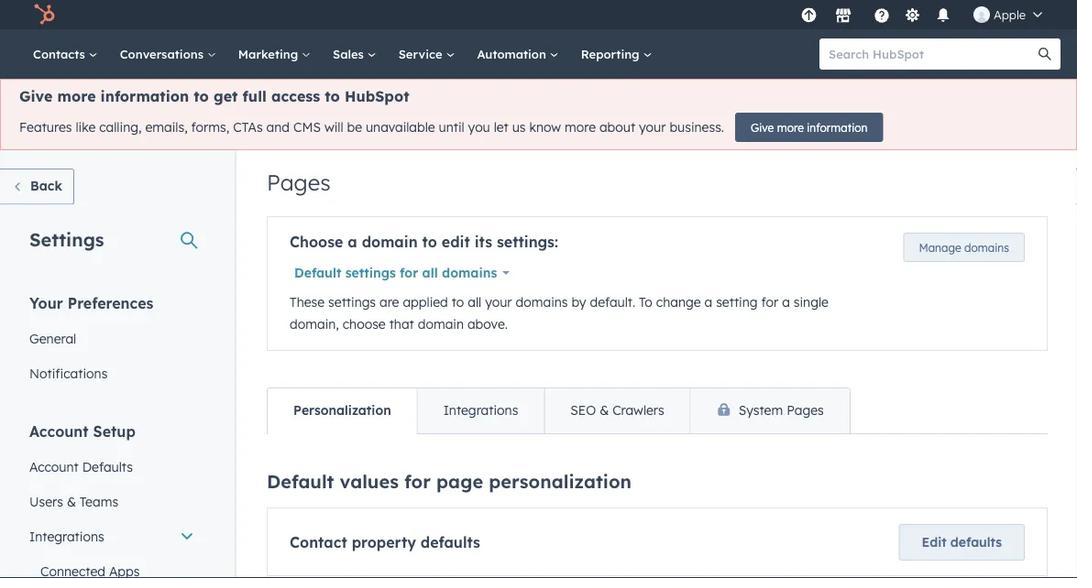 Task type: locate. For each thing, give the bounding box(es) containing it.
1 vertical spatial integrations button
[[18, 519, 205, 554]]

to
[[639, 294, 653, 310]]

integrations down users & teams
[[29, 529, 104, 545]]

your preferences element
[[18, 293, 205, 391]]

marketing link
[[227, 29, 322, 79]]

defaults
[[82, 459, 133, 475]]

1 horizontal spatial integrations
[[444, 403, 518, 419]]

default down the choose
[[294, 265, 342, 281]]

account setup
[[29, 422, 136, 441]]

notifications image
[[935, 8, 952, 25]]

domains down 'edit' on the left top
[[442, 265, 497, 281]]

reporting
[[581, 46, 643, 61]]

personalization button
[[268, 389, 417, 434]]

0 horizontal spatial defaults
[[421, 534, 480, 552]]

0 vertical spatial integrations button
[[417, 389, 544, 434]]

domains inside these settings are applied to all your domains by default. to change a setting for a single domain, choose that domain above.
[[516, 294, 568, 310]]

help image
[[874, 8, 890, 25]]

for for personalization
[[404, 470, 431, 493]]

all up the above.
[[468, 294, 482, 310]]

us
[[512, 119, 526, 135]]

general
[[29, 331, 76, 347]]

conversations link
[[109, 29, 227, 79]]

more inside give more information link
[[777, 121, 804, 134]]

manage domains link
[[904, 233, 1025, 262]]

domains left by
[[516, 294, 568, 310]]

0 vertical spatial default
[[294, 265, 342, 281]]

conversations
[[120, 46, 207, 61]]

integrations
[[444, 403, 518, 419], [29, 529, 104, 545]]

until
[[439, 119, 465, 135]]

system pages button
[[690, 389, 850, 434]]

to
[[194, 87, 209, 105], [325, 87, 340, 105], [422, 233, 437, 251], [452, 294, 464, 310]]

for left page
[[404, 470, 431, 493]]

& inside "button"
[[600, 403, 609, 419]]

1 horizontal spatial &
[[600, 403, 609, 419]]

0 vertical spatial settings
[[345, 265, 396, 281]]

information for give more information to get full access to hubspot
[[101, 87, 189, 105]]

pages inside button
[[787, 403, 824, 419]]

0 vertical spatial domains
[[965, 241, 1010, 254]]

1 vertical spatial domain
[[418, 316, 464, 332]]

crawlers
[[613, 403, 665, 419]]

2 horizontal spatial a
[[782, 294, 790, 310]]

settings image
[[905, 8, 921, 24]]

cms
[[293, 119, 321, 135]]

1 vertical spatial information
[[807, 121, 868, 134]]

2 vertical spatial domains
[[516, 294, 568, 310]]

account up account defaults at left bottom
[[29, 422, 89, 441]]

1 horizontal spatial information
[[807, 121, 868, 134]]

0 horizontal spatial integrations button
[[18, 519, 205, 554]]

1 horizontal spatial give
[[751, 121, 774, 134]]

0 vertical spatial &
[[600, 403, 609, 419]]

to right applied
[[452, 294, 464, 310]]

integrations button up page
[[417, 389, 544, 434]]

default.
[[590, 294, 636, 310]]

calling,
[[99, 119, 142, 135]]

account defaults link
[[18, 450, 205, 485]]

to left 'edit' on the left top
[[422, 233, 437, 251]]

edit defaults button
[[899, 525, 1025, 561]]

1 vertical spatial pages
[[787, 403, 824, 419]]

& right users
[[67, 494, 76, 510]]

your
[[29, 294, 63, 312]]

1 vertical spatial for
[[762, 294, 779, 310]]

0 vertical spatial for
[[400, 265, 418, 281]]

will
[[325, 119, 344, 135]]

defaults down the default values for page personalization
[[421, 534, 480, 552]]

contacts
[[33, 46, 89, 61]]

pages
[[267, 169, 331, 196], [787, 403, 824, 419]]

1 horizontal spatial pages
[[787, 403, 824, 419]]

domain inside these settings are applied to all your domains by default. to change a setting for a single domain, choose that domain above.
[[418, 316, 464, 332]]

a right the choose
[[348, 233, 357, 251]]

account up users
[[29, 459, 79, 475]]

0 vertical spatial pages
[[267, 169, 331, 196]]

your up the above.
[[485, 294, 512, 310]]

unavailable
[[366, 119, 435, 135]]

settings inside popup button
[[345, 265, 396, 281]]

navigation
[[267, 388, 851, 435]]

1 vertical spatial your
[[485, 294, 512, 310]]

0 horizontal spatial all
[[422, 265, 438, 281]]

2 horizontal spatial more
[[777, 121, 804, 134]]

0 horizontal spatial domains
[[442, 265, 497, 281]]

0 horizontal spatial more
[[57, 87, 96, 105]]

0 vertical spatial give
[[19, 87, 53, 105]]

apple
[[994, 7, 1026, 22]]

these
[[290, 294, 325, 310]]

setting
[[716, 294, 758, 310]]

for
[[400, 265, 418, 281], [762, 294, 779, 310], [404, 470, 431, 493]]

1 vertical spatial &
[[67, 494, 76, 510]]

information
[[101, 87, 189, 105], [807, 121, 868, 134]]

default settings for all domains
[[294, 265, 497, 281]]

know
[[530, 119, 561, 135]]

0 horizontal spatial give
[[19, 87, 53, 105]]

your
[[639, 119, 666, 135], [485, 294, 512, 310]]

pages right 'system'
[[787, 403, 824, 419]]

your right about
[[639, 119, 666, 135]]

a
[[348, 233, 357, 251], [705, 294, 713, 310], [782, 294, 790, 310]]

and
[[266, 119, 290, 135]]

1 horizontal spatial defaults
[[951, 535, 1002, 551]]

& right seo
[[600, 403, 609, 419]]

domains inside popup button
[[442, 265, 497, 281]]

1 vertical spatial default
[[267, 470, 334, 493]]

integrations up page
[[444, 403, 518, 419]]

for right setting
[[762, 294, 779, 310]]

settings for these
[[328, 294, 376, 310]]

1 horizontal spatial domains
[[516, 294, 568, 310]]

get
[[214, 87, 238, 105]]

single
[[794, 294, 829, 310]]

defaults right the edit
[[951, 535, 1002, 551]]

domains right manage
[[965, 241, 1010, 254]]

settings up the are
[[345, 265, 396, 281]]

0 horizontal spatial pages
[[267, 169, 331, 196]]

default up contact
[[267, 470, 334, 493]]

2 account from the top
[[29, 459, 79, 475]]

& for crawlers
[[600, 403, 609, 419]]

hubspot image
[[33, 4, 55, 26]]

0 horizontal spatial your
[[485, 294, 512, 310]]

apple menu
[[796, 0, 1055, 29]]

that
[[389, 316, 414, 332]]

0 horizontal spatial integrations
[[29, 529, 104, 545]]

1 vertical spatial account
[[29, 459, 79, 475]]

2 vertical spatial for
[[404, 470, 431, 493]]

integrations button down teams
[[18, 519, 205, 554]]

1 account from the top
[[29, 422, 89, 441]]

1 vertical spatial settings
[[328, 294, 376, 310]]

you
[[468, 119, 490, 135]]

like
[[76, 119, 96, 135]]

contact property defaults
[[290, 534, 480, 552]]

domain up default settings for all domains on the top left
[[362, 233, 418, 251]]

more
[[57, 87, 96, 105], [565, 119, 596, 135], [777, 121, 804, 134]]

settings inside these settings are applied to all your domains by default. to change a setting for a single domain, choose that domain above.
[[328, 294, 376, 310]]

1 vertical spatial integrations
[[29, 529, 104, 545]]

a left setting
[[705, 294, 713, 310]]

1 vertical spatial domains
[[442, 265, 497, 281]]

access
[[271, 87, 320, 105]]

domain down applied
[[418, 316, 464, 332]]

give up features
[[19, 87, 53, 105]]

1 horizontal spatial all
[[468, 294, 482, 310]]

0 vertical spatial information
[[101, 87, 189, 105]]

account for account defaults
[[29, 459, 79, 475]]

seo & crawlers
[[571, 403, 665, 419]]

&
[[600, 403, 609, 419], [67, 494, 76, 510]]

default inside popup button
[[294, 265, 342, 281]]

a left single
[[782, 294, 790, 310]]

your inside these settings are applied to all your domains by default. to change a setting for a single domain, choose that domain above.
[[485, 294, 512, 310]]

0 horizontal spatial &
[[67, 494, 76, 510]]

give more information link
[[736, 113, 884, 142]]

give right business.
[[751, 121, 774, 134]]

settings
[[29, 228, 104, 251]]

forms,
[[191, 119, 229, 135]]

0 vertical spatial all
[[422, 265, 438, 281]]

edit
[[442, 233, 470, 251]]

system pages
[[739, 403, 824, 419]]

help button
[[867, 0, 898, 29]]

by
[[572, 294, 586, 310]]

sales
[[333, 46, 367, 61]]

for inside these settings are applied to all your domains by default. to change a setting for a single domain, choose that domain above.
[[762, 294, 779, 310]]

default
[[294, 265, 342, 281], [267, 470, 334, 493]]

0 horizontal spatial a
[[348, 233, 357, 251]]

1 horizontal spatial your
[[639, 119, 666, 135]]

choose a domain to edit its settings:
[[290, 233, 558, 251]]

be
[[347, 119, 362, 135]]

1 vertical spatial all
[[468, 294, 482, 310]]

for inside popup button
[[400, 265, 418, 281]]

& inside account setup element
[[67, 494, 76, 510]]

0 vertical spatial account
[[29, 422, 89, 441]]

personalization
[[293, 403, 391, 419]]

all up applied
[[422, 265, 438, 281]]

for for domains
[[400, 265, 418, 281]]

settings up choose
[[328, 294, 376, 310]]

choose
[[290, 233, 343, 251]]

defaults
[[421, 534, 480, 552], [951, 535, 1002, 551]]

0 horizontal spatial information
[[101, 87, 189, 105]]

for up applied
[[400, 265, 418, 281]]

features like calling, emails, forms, ctas and cms will be unavailable until you let us know more about your business.
[[19, 119, 725, 135]]

default for default values for page personalization
[[267, 470, 334, 493]]

values
[[340, 470, 399, 493]]

default values for page personalization
[[267, 470, 632, 493]]

1 vertical spatial give
[[751, 121, 774, 134]]

0 vertical spatial integrations
[[444, 403, 518, 419]]

pages down cms
[[267, 169, 331, 196]]



Task type: vqa. For each thing, say whether or not it's contained in the screenshot.
the topmost Date
no



Task type: describe. For each thing, give the bounding box(es) containing it.
1 horizontal spatial a
[[705, 294, 713, 310]]

full
[[243, 87, 267, 105]]

edit
[[922, 535, 947, 551]]

features
[[19, 119, 72, 135]]

seo & crawlers button
[[544, 389, 690, 434]]

domain,
[[290, 316, 339, 332]]

marketplaces button
[[824, 0, 863, 29]]

apple button
[[963, 0, 1054, 29]]

ctas
[[233, 119, 263, 135]]

automation link
[[466, 29, 570, 79]]

notifications link
[[18, 356, 205, 391]]

to up will on the top left of page
[[325, 87, 340, 105]]

all inside these settings are applied to all your domains by default. to change a setting for a single domain, choose that domain above.
[[468, 294, 482, 310]]

edit defaults
[[922, 535, 1002, 551]]

manage
[[919, 241, 962, 254]]

to inside these settings are applied to all your domains by default. to change a setting for a single domain, choose that domain above.
[[452, 294, 464, 310]]

back
[[30, 178, 62, 194]]

service link
[[388, 29, 466, 79]]

upgrade link
[[798, 5, 821, 24]]

general link
[[18, 321, 205, 356]]

search image
[[1039, 48, 1052, 61]]

& for teams
[[67, 494, 76, 510]]

search button
[[1030, 39, 1061, 70]]

automation
[[477, 46, 550, 61]]

users
[[29, 494, 63, 510]]

account setup element
[[18, 421, 205, 579]]

to left "get"
[[194, 87, 209, 105]]

service
[[399, 46, 446, 61]]

1 horizontal spatial integrations button
[[417, 389, 544, 434]]

contact
[[290, 534, 347, 552]]

reporting link
[[570, 29, 663, 79]]

account defaults
[[29, 459, 133, 475]]

applied
[[403, 294, 448, 310]]

information for give more information
[[807, 121, 868, 134]]

teams
[[80, 494, 118, 510]]

its
[[475, 233, 492, 251]]

preferences
[[68, 294, 154, 312]]

personalization
[[489, 470, 632, 493]]

notifications
[[29, 365, 108, 381]]

settings:
[[497, 233, 558, 251]]

0 vertical spatial domain
[[362, 233, 418, 251]]

give more information
[[751, 121, 868, 134]]

marketplaces image
[[835, 8, 852, 25]]

let
[[494, 119, 509, 135]]

account for account setup
[[29, 422, 89, 441]]

give more information to get full access to hubspot
[[19, 87, 409, 105]]

emails,
[[145, 119, 188, 135]]

more for give more information to get full access to hubspot
[[57, 87, 96, 105]]

defaults inside button
[[951, 535, 1002, 551]]

seo
[[571, 403, 596, 419]]

bob builder image
[[974, 6, 990, 23]]

are
[[380, 294, 399, 310]]

about
[[600, 119, 636, 135]]

contacts link
[[22, 29, 109, 79]]

these settings are applied to all your domains by default. to change a setting for a single domain, choose that domain above.
[[290, 294, 829, 332]]

upgrade image
[[801, 8, 818, 24]]

more for give more information
[[777, 121, 804, 134]]

manage domains
[[919, 241, 1010, 254]]

back link
[[0, 169, 74, 205]]

settings link
[[901, 5, 924, 24]]

sales link
[[322, 29, 388, 79]]

Search HubSpot search field
[[820, 39, 1044, 70]]

property
[[352, 534, 416, 552]]

integrations inside account setup element
[[29, 529, 104, 545]]

change
[[656, 294, 701, 310]]

above.
[[468, 316, 508, 332]]

settings for default
[[345, 265, 396, 281]]

users & teams
[[29, 494, 118, 510]]

0 vertical spatial your
[[639, 119, 666, 135]]

system
[[739, 403, 783, 419]]

give for give more information
[[751, 121, 774, 134]]

navigation containing personalization
[[267, 388, 851, 435]]

hubspot
[[345, 87, 409, 105]]

setup
[[93, 422, 136, 441]]

business.
[[670, 119, 725, 135]]

page
[[437, 470, 483, 493]]

hubspot link
[[22, 4, 69, 26]]

marketing
[[238, 46, 302, 61]]

notifications button
[[928, 0, 959, 29]]

default for default settings for all domains
[[294, 265, 342, 281]]

your preferences
[[29, 294, 154, 312]]

give for give more information to get full access to hubspot
[[19, 87, 53, 105]]

default settings for all domains button
[[290, 255, 522, 292]]

users & teams link
[[18, 485, 205, 519]]

1 horizontal spatial more
[[565, 119, 596, 135]]

2 horizontal spatial domains
[[965, 241, 1010, 254]]

all inside popup button
[[422, 265, 438, 281]]



